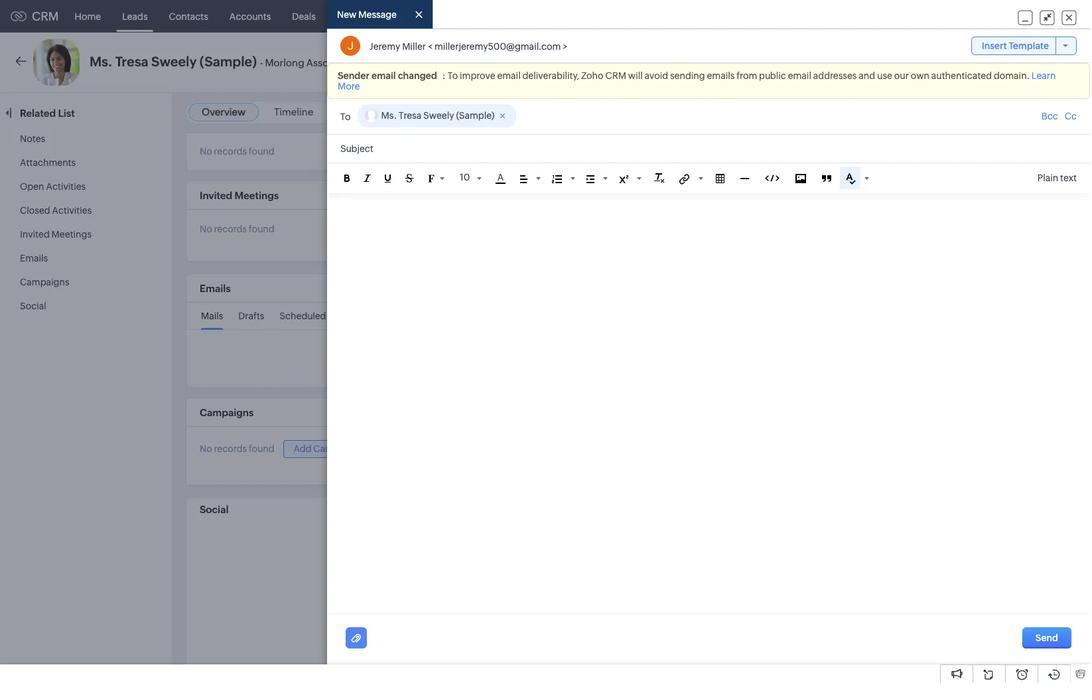 Task type: locate. For each thing, give the bounding box(es) containing it.
crm left will
[[606, 71, 627, 81]]

0 vertical spatial sweely
[[151, 54, 197, 69]]

attachments link
[[20, 157, 76, 168]]

0 vertical spatial send
[[804, 57, 827, 68]]

(sample) for ms. tresa sweely (sample) - morlong associates
[[200, 54, 257, 69]]

2 vertical spatial found
[[249, 444, 275, 454]]

0 vertical spatial found
[[249, 146, 275, 157]]

template
[[1010, 41, 1050, 51]]

ms. down sender email changed
[[382, 110, 397, 121]]

1 vertical spatial emails
[[200, 283, 231, 294]]

campaigns
[[20, 277, 69, 288], [200, 407, 254, 418], [314, 443, 363, 454]]

1 vertical spatial ms.
[[382, 110, 397, 121]]

-
[[260, 57, 263, 68]]

0 horizontal spatial to
[[341, 111, 351, 122]]

0 vertical spatial records
[[214, 146, 247, 157]]

1 horizontal spatial tresa
[[399, 110, 422, 121]]

1 vertical spatial sweely
[[424, 110, 455, 121]]

convert
[[885, 57, 921, 68]]

list image
[[553, 175, 563, 183]]

no records found
[[200, 146, 275, 157], [200, 224, 275, 235], [200, 444, 275, 454]]

:
[[443, 71, 446, 81], [1012, 111, 1015, 121]]

from
[[737, 71, 758, 81]]

send for send
[[1036, 633, 1059, 644]]

1 vertical spatial crm
[[606, 71, 627, 81]]

closed
[[20, 205, 50, 216]]

0 horizontal spatial (sample)
[[200, 54, 257, 69]]

activities up closed activities link
[[46, 181, 86, 192]]

emails
[[20, 253, 48, 264], [200, 283, 231, 294]]

1 horizontal spatial campaigns
[[200, 407, 254, 418]]

records
[[214, 146, 247, 157], [214, 224, 247, 235], [214, 444, 247, 454]]

notes
[[20, 133, 45, 144]]

0 vertical spatial campaigns
[[20, 277, 69, 288]]

0 vertical spatial (sample)
[[200, 54, 257, 69]]

2 horizontal spatial meetings
[[382, 11, 422, 22]]

crm
[[32, 9, 59, 23], [606, 71, 627, 81]]

emails link
[[20, 253, 48, 264]]

0 horizontal spatial sweely
[[151, 54, 197, 69]]

1 horizontal spatial (sample)
[[457, 110, 495, 121]]

2 vertical spatial campaigns
[[314, 443, 363, 454]]

emails
[[707, 71, 735, 81]]

2 horizontal spatial email
[[789, 71, 812, 81]]

1 vertical spatial records
[[214, 224, 247, 235]]

(sample) for ms. tresa sweely (sample)
[[457, 110, 495, 121]]

emails up "campaigns" link
[[20, 253, 48, 264]]

: to improve email deliverability, zoho crm will avoid sending emails from public email addresses and use our own authenticated domain.
[[443, 71, 1032, 81]]

0 horizontal spatial meetings
[[52, 229, 92, 240]]

2 found from the top
[[249, 224, 275, 235]]

1 horizontal spatial sweely
[[424, 110, 455, 121]]

open
[[20, 181, 44, 192]]

crm left the "home" link
[[32, 9, 59, 23]]

1 vertical spatial :
[[1012, 111, 1015, 121]]

contacts link
[[158, 0, 219, 32]]

edit button
[[940, 52, 985, 73]]

send inside button
[[1036, 633, 1059, 644]]

meetings inside "link"
[[382, 11, 422, 22]]

no
[[200, 146, 212, 157], [200, 224, 212, 235], [200, 444, 212, 454]]

0 vertical spatial to
[[448, 71, 458, 81]]

send for send email
[[804, 57, 827, 68]]

public
[[760, 71, 787, 81]]

addresses
[[814, 71, 858, 81]]

1 vertical spatial tresa
[[399, 110, 422, 121]]

ms. tresa sweely (sample)
[[382, 110, 495, 121]]

learn
[[1032, 71, 1057, 81]]

send
[[804, 57, 827, 68], [1036, 633, 1059, 644]]

: right changed
[[443, 71, 446, 81]]

and
[[859, 71, 876, 81]]

attachments
[[20, 157, 76, 168]]

1 vertical spatial send
[[1036, 633, 1059, 644]]

0 vertical spatial crm
[[32, 9, 59, 23]]

1 vertical spatial social
[[200, 504, 229, 515]]

leads
[[122, 11, 148, 22]]

1 vertical spatial found
[[249, 224, 275, 235]]

spell check image
[[847, 173, 857, 185]]

learn more link
[[338, 71, 1057, 92]]

home
[[75, 11, 101, 22]]

Subject text field
[[327, 135, 1091, 163]]

2 vertical spatial records
[[214, 444, 247, 454]]

sweely
[[151, 54, 197, 69], [424, 110, 455, 121]]

0 vertical spatial invited meetings
[[200, 190, 279, 201]]

alignment image
[[521, 175, 528, 183]]

plain
[[1038, 173, 1059, 183]]

marketplace element
[[969, 0, 997, 32]]

0 horizontal spatial ms.
[[90, 54, 112, 69]]

0 horizontal spatial invited meetings
[[20, 229, 92, 240]]

0 vertical spatial social
[[20, 301, 46, 311]]

1 horizontal spatial invited meetings
[[200, 190, 279, 201]]

0 vertical spatial meetings
[[382, 11, 422, 22]]

send inside button
[[804, 57, 827, 68]]

invited meetings
[[200, 190, 279, 201], [20, 229, 92, 240]]

overview link
[[202, 106, 246, 118]]

activities up invited meetings link
[[52, 205, 92, 216]]

3 no from the top
[[200, 444, 212, 454]]

activities for closed activities
[[52, 205, 92, 216]]

links image
[[680, 174, 691, 184]]

sweely down contacts link
[[151, 54, 197, 69]]

list
[[58, 108, 75, 119]]

2 vertical spatial no records found
[[200, 444, 275, 454]]

setup element
[[997, 0, 1023, 33]]

drafts
[[239, 311, 265, 321]]

1 horizontal spatial send
[[1036, 633, 1059, 644]]

(sample) down "improve"
[[457, 110, 495, 121]]

found
[[249, 146, 275, 157], [249, 224, 275, 235], [249, 444, 275, 454]]

0 horizontal spatial tresa
[[115, 54, 149, 69]]

1 horizontal spatial ms.
[[382, 110, 397, 121]]

contacts
[[169, 11, 208, 22]]

meetings
[[382, 11, 422, 22], [235, 190, 279, 201], [52, 229, 92, 240]]

to left "improve"
[[448, 71, 458, 81]]

1 no from the top
[[200, 146, 212, 157]]

email right public
[[789, 71, 812, 81]]

tresa down leads
[[115, 54, 149, 69]]

0 horizontal spatial :
[[443, 71, 446, 81]]

next record image
[[1061, 58, 1070, 67]]

0 horizontal spatial email
[[372, 71, 396, 81]]

0 vertical spatial emails
[[20, 253, 48, 264]]

0 vertical spatial :
[[443, 71, 446, 81]]

1 vertical spatial no
[[200, 224, 212, 235]]

deals link
[[282, 0, 327, 32]]

2 vertical spatial no
[[200, 444, 212, 454]]

to
[[448, 71, 458, 81], [341, 111, 351, 122]]

use
[[878, 71, 893, 81]]

crm link
[[11, 9, 59, 23]]

0 vertical spatial no records found
[[200, 146, 275, 157]]

learn more
[[338, 71, 1057, 92]]

1 horizontal spatial email
[[498, 71, 521, 81]]

0 vertical spatial invited
[[200, 190, 233, 201]]

1 vertical spatial activities
[[52, 205, 92, 216]]

ms. down home
[[90, 54, 112, 69]]

email right sender
[[372, 71, 396, 81]]

tresa for ms. tresa sweely (sample) - morlong associates
[[115, 54, 149, 69]]

1 vertical spatial no records found
[[200, 224, 275, 235]]

(sample) left -
[[200, 54, 257, 69]]

0 vertical spatial ms.
[[90, 54, 112, 69]]

accounts
[[230, 11, 271, 22]]

0 horizontal spatial emails
[[20, 253, 48, 264]]

3 found from the top
[[249, 444, 275, 454]]

1 vertical spatial invited
[[20, 229, 50, 240]]

to down more
[[341, 111, 351, 122]]

tresa down changed
[[399, 110, 422, 121]]

1 horizontal spatial to
[[448, 71, 458, 81]]

email
[[372, 71, 396, 81], [498, 71, 521, 81], [789, 71, 812, 81]]

invited
[[200, 190, 233, 201], [20, 229, 50, 240]]

sweely down changed
[[424, 110, 455, 121]]

calls
[[443, 11, 464, 22]]

activities for open activities
[[46, 181, 86, 192]]

0 vertical spatial no
[[200, 146, 212, 157]]

0 horizontal spatial social
[[20, 301, 46, 311]]

mails
[[201, 311, 223, 321]]

new message
[[337, 10, 397, 20]]

avoid
[[645, 71, 669, 81]]

0 horizontal spatial send
[[804, 57, 827, 68]]

0 vertical spatial tresa
[[115, 54, 149, 69]]

related
[[20, 108, 56, 119]]

1 horizontal spatial meetings
[[235, 190, 279, 201]]

tresa
[[115, 54, 149, 69], [399, 110, 422, 121]]

: left the "9"
[[1012, 111, 1015, 121]]

2 horizontal spatial campaigns
[[314, 443, 363, 454]]

1 vertical spatial (sample)
[[457, 110, 495, 121]]

emails up mails
[[200, 283, 231, 294]]

social
[[20, 301, 46, 311], [200, 504, 229, 515]]

email right "improve"
[[498, 71, 521, 81]]

0 vertical spatial activities
[[46, 181, 86, 192]]

indent image
[[587, 175, 595, 183]]



Task type: vqa. For each thing, say whether or not it's contained in the screenshot.
Calendar Icon
no



Task type: describe. For each thing, give the bounding box(es) containing it.
1 vertical spatial campaigns
[[200, 407, 254, 418]]

0 horizontal spatial campaigns
[[20, 277, 69, 288]]

edit
[[954, 57, 971, 68]]

1 vertical spatial invited meetings
[[20, 229, 92, 240]]

closed activities
[[20, 205, 92, 216]]

1 horizontal spatial emails
[[200, 283, 231, 294]]

add
[[294, 443, 312, 454]]

our
[[895, 71, 910, 81]]

2 no from the top
[[200, 224, 212, 235]]

upgrade
[[823, 17, 861, 26]]

invited meetings link
[[20, 229, 92, 240]]

deliverability,
[[523, 71, 580, 81]]

2 records from the top
[[214, 224, 247, 235]]

1 horizontal spatial invited
[[200, 190, 233, 201]]

accounts link
[[219, 0, 282, 32]]

2 no records found from the top
[[200, 224, 275, 235]]

open activities link
[[20, 181, 86, 192]]

campaigns inside "link"
[[314, 443, 363, 454]]

3 records from the top
[[214, 444, 247, 454]]

cc
[[1066, 111, 1078, 122]]

sweely for ms. tresa sweely (sample)
[[424, 110, 455, 121]]

improve
[[460, 71, 496, 81]]

sweely for ms. tresa sweely (sample) - morlong associates
[[151, 54, 197, 69]]

morlong
[[265, 57, 305, 68]]

1 email from the left
[[372, 71, 396, 81]]

9
[[1016, 111, 1022, 121]]

tasks link
[[327, 0, 371, 32]]

tresa for ms. tresa sweely (sample)
[[399, 110, 422, 121]]

ago
[[1049, 111, 1064, 121]]

sending
[[671, 71, 706, 81]]

1 no records found from the top
[[200, 146, 275, 157]]

notes link
[[20, 133, 45, 144]]

own
[[911, 71, 930, 81]]

zoho
[[582, 71, 604, 81]]

leads link
[[112, 0, 158, 32]]

related list
[[20, 108, 77, 119]]

new
[[337, 10, 357, 20]]

changed
[[398, 71, 437, 81]]

tasks
[[337, 11, 361, 22]]

update
[[980, 111, 1010, 121]]

10 link
[[459, 170, 482, 185]]

social link
[[20, 301, 46, 311]]

text
[[1061, 173, 1078, 183]]

insert
[[983, 41, 1008, 51]]

sender email changed
[[338, 71, 437, 81]]

message
[[359, 10, 397, 20]]

1 horizontal spatial social
[[200, 504, 229, 515]]

3 no records found from the top
[[200, 444, 275, 454]]

script image
[[620, 175, 629, 183]]

scheduled
[[280, 311, 326, 321]]

plain text
[[1038, 173, 1078, 183]]

deals
[[292, 11, 316, 22]]

calls link
[[433, 0, 475, 32]]

day(s)
[[1023, 111, 1047, 121]]

authenticated
[[932, 71, 993, 81]]

bcc
[[1042, 111, 1059, 122]]

a
[[498, 172, 504, 183]]

0 horizontal spatial invited
[[20, 229, 50, 240]]

open activities
[[20, 181, 86, 192]]

10
[[460, 172, 470, 183]]

overview
[[202, 106, 246, 118]]

1 found from the top
[[249, 146, 275, 157]]

1 vertical spatial to
[[341, 111, 351, 122]]

domain.
[[995, 71, 1031, 81]]

last
[[962, 111, 979, 121]]

will
[[629, 71, 643, 81]]

1 horizontal spatial :
[[1012, 111, 1015, 121]]

1 records from the top
[[214, 146, 247, 157]]

send email button
[[791, 52, 866, 73]]

add campaigns link
[[283, 440, 374, 458]]

send email
[[804, 57, 853, 68]]

convert button
[[872, 52, 935, 73]]

add campaigns
[[294, 443, 363, 454]]

1 vertical spatial meetings
[[235, 190, 279, 201]]

2 email from the left
[[498, 71, 521, 81]]

ms. for ms. tresa sweely (sample) - morlong associates
[[90, 54, 112, 69]]

0 horizontal spatial crm
[[32, 9, 59, 23]]

campaigns link
[[20, 277, 69, 288]]

timeline link
[[274, 106, 314, 118]]

associates
[[307, 57, 356, 68]]

home link
[[64, 0, 112, 32]]

timeline
[[274, 106, 314, 118]]

email
[[829, 57, 853, 68]]

last update : 9 day(s) ago
[[962, 111, 1064, 121]]

2 vertical spatial meetings
[[52, 229, 92, 240]]

sender
[[338, 71, 370, 81]]

a link
[[496, 172, 506, 184]]

meetings link
[[371, 0, 433, 32]]

1 horizontal spatial crm
[[606, 71, 627, 81]]

send button
[[1023, 628, 1072, 649]]

insert template button
[[972, 37, 1078, 55]]

previous record image
[[1039, 58, 1045, 67]]

insert template
[[983, 41, 1050, 51]]

3 email from the left
[[789, 71, 812, 81]]

more
[[338, 81, 360, 92]]

ms. tresa sweely (sample) - morlong associates
[[90, 54, 356, 69]]

ms. for ms. tresa sweely (sample)
[[382, 110, 397, 121]]

closed activities link
[[20, 205, 92, 216]]



